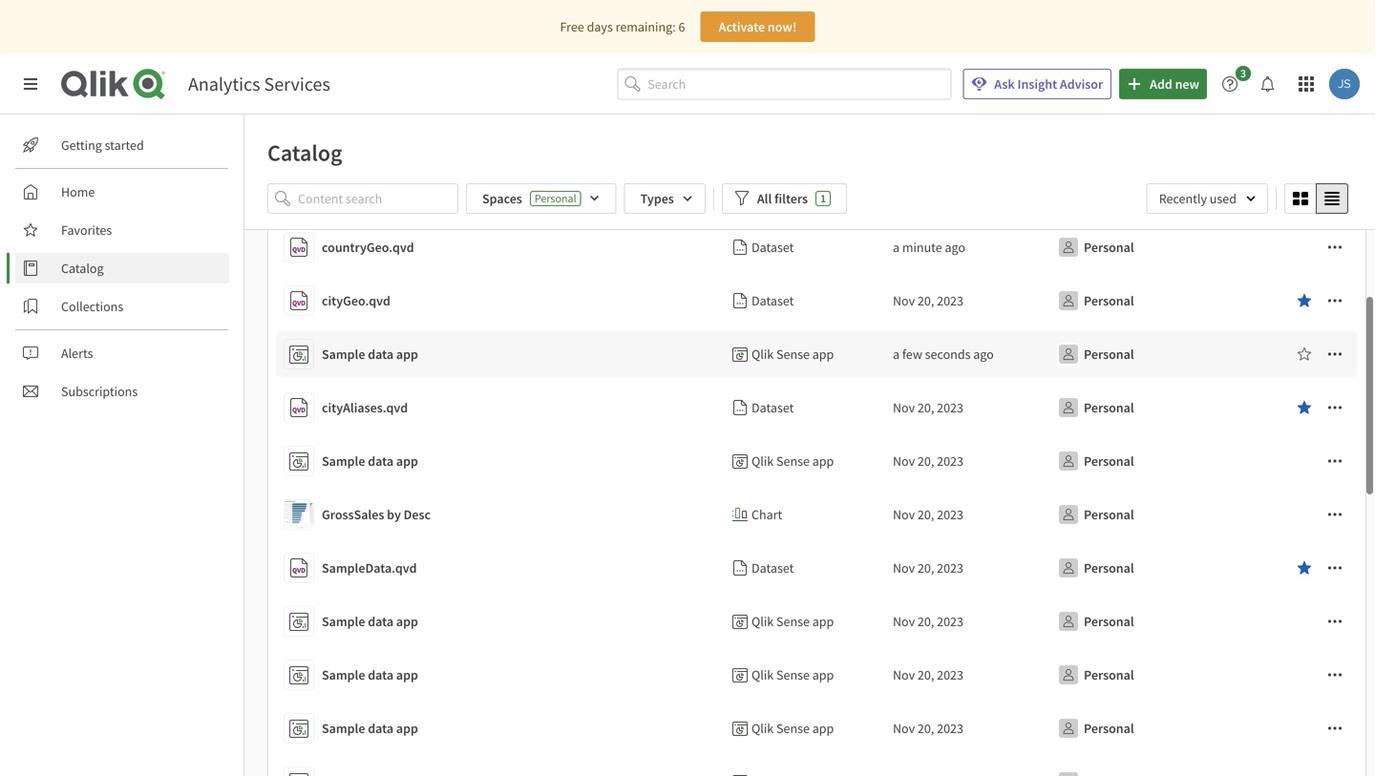 Task type: vqa. For each thing, say whether or not it's contained in the screenshot.
The Impact Analysis
no



Task type: locate. For each thing, give the bounding box(es) containing it.
catalog down favorites at top left
[[61, 260, 104, 277]]

1 vertical spatial remove from favorites image
[[1297, 400, 1312, 415]]

sample data app button
[[284, 335, 710, 373], [284, 442, 710, 480], [284, 603, 710, 641], [284, 656, 710, 694], [284, 710, 710, 748]]

getting started
[[61, 137, 144, 154]]

8 2023 from the top
[[937, 720, 964, 737]]

6 nov from the top
[[893, 613, 915, 630]]

grosssales by desc button
[[284, 496, 710, 534]]

4 nov 20, 2023 button from the top
[[893, 714, 964, 744]]

qlik sense app cell for 6th personal button from the bottom
[[717, 435, 878, 488]]

1 horizontal spatial catalog
[[267, 138, 342, 167]]

4 nov 20, 2023 cell from the top
[[878, 488, 1038, 542]]

free days remaining: 6
[[560, 18, 685, 35]]

alerts
[[61, 345, 93, 362]]

remove from favorites image down add to favorites image at the right top of the page
[[1297, 400, 1312, 415]]

1 more actions image from the top
[[1328, 240, 1343, 255]]

types button
[[624, 183, 706, 214]]

Content search text field
[[298, 183, 458, 214]]

catalog
[[267, 138, 342, 167], [61, 260, 104, 277]]

2 nov 20, 2023 cell from the top
[[878, 381, 1038, 435]]

1 nov 20, 2023 from the top
[[893, 292, 964, 309]]

6 personal cell from the top
[[1038, 488, 1252, 542]]

8 nov 20, 2023 from the top
[[893, 720, 964, 737]]

nov 20, 2023
[[893, 292, 964, 309], [893, 399, 964, 416], [893, 453, 964, 470], [893, 506, 964, 523], [893, 560, 964, 577], [893, 613, 964, 630], [893, 667, 964, 684], [893, 720, 964, 737]]

5 data from the top
[[368, 720, 394, 737]]

2 remove from favorites image from the top
[[1297, 400, 1312, 415]]

1 sense from the top
[[777, 346, 810, 363]]

7 more actions image from the top
[[1328, 721, 1343, 736]]

countrygeo.qvd button
[[284, 228, 710, 266]]

remaining:
[[616, 18, 676, 35]]

3 qlik from the top
[[752, 613, 774, 630]]

sample data app for qlik sense app cell for 8th personal button from the top's sample data app button
[[322, 613, 418, 630]]

0 vertical spatial ago
[[945, 239, 966, 256]]

2 sample data app from the top
[[322, 453, 418, 470]]

8 20, from the top
[[918, 720, 934, 737]]

nov
[[893, 292, 915, 309], [893, 399, 915, 416], [893, 453, 915, 470], [893, 506, 915, 523], [893, 560, 915, 577], [893, 613, 915, 630], [893, 667, 915, 684], [893, 720, 915, 737]]

6 more actions image from the top
[[1328, 668, 1343, 683]]

add new
[[1150, 75, 1200, 93]]

1 qlik sense app from the top
[[752, 346, 834, 363]]

5 qlik from the top
[[752, 720, 774, 737]]

catalog inside navigation pane element
[[61, 260, 104, 277]]

a for a few seconds ago
[[893, 346, 900, 363]]

personal for tenth personal button from the bottom
[[1084, 239, 1134, 256]]

dataset cell for sampledata.qvd
[[717, 542, 878, 595]]

qlik sense app cell for 1st personal button from the bottom
[[717, 702, 878, 756]]

home
[[61, 183, 95, 201]]

cell for personal cell for nov 20, 2023 cell for 6th personal button from the bottom
[[1252, 435, 1367, 488]]

remove from favorites image
[[1297, 293, 1312, 309], [1297, 400, 1312, 415]]

1 vertical spatial a
[[893, 346, 900, 363]]

1 dataset cell from the top
[[717, 221, 878, 274]]

a left minute
[[893, 239, 900, 256]]

nov 20, 2023 cell for 8th personal button from the top
[[878, 595, 1038, 649]]

8 personal cell from the top
[[1038, 595, 1252, 649]]

advisor
[[1060, 75, 1103, 93]]

dataset cell for cityaliases.qvd
[[717, 381, 878, 435]]

citygeo.qvd button
[[284, 282, 710, 320]]

4 2023 from the top
[[937, 506, 964, 523]]

filters
[[775, 190, 808, 207]]

cell for personal cell related to nov 20, 2023 cell corresponding to fourth personal button from the top of the page
[[1252, 381, 1367, 435]]

activate
[[719, 18, 765, 35]]

a minute ago cell
[[878, 221, 1038, 274]]

1 nov 20, 2023 button from the top
[[893, 446, 964, 477]]

nov 20, 2023 button for qlik sense app cell for 8th personal button from the top
[[893, 607, 964, 637]]

sense for qlik sense app cell for 6th personal button from the bottom
[[777, 453, 810, 470]]

analytics
[[188, 72, 260, 96]]

5 sample data app button from the top
[[284, 710, 710, 748]]

2 sense from the top
[[777, 453, 810, 470]]

dataset for cityaliases.qvd
[[752, 399, 794, 416]]

2 qlik sense app from the top
[[752, 453, 834, 470]]

nov 20, 2023 cell for ninth personal button from the bottom of the page
[[878, 274, 1038, 328]]

cell for personal cell corresponding to a minute ago cell
[[1252, 221, 1367, 274]]

dataset cell for countrygeo.qvd
[[717, 221, 878, 274]]

services
[[264, 72, 330, 96]]

3 personal cell from the top
[[1038, 328, 1252, 381]]

7 nov from the top
[[893, 667, 915, 684]]

qlik for 1st personal button from the bottom's qlik sense app cell
[[752, 720, 774, 737]]

8 nov 20, 2023 cell from the top
[[878, 702, 1038, 756]]

7 personal button from the top
[[1054, 553, 1138, 584]]

1 vertical spatial ago
[[974, 346, 994, 363]]

cell for personal cell for sixth personal button from the top's nov 20, 2023 cell
[[1252, 488, 1367, 542]]

1 a from the top
[[893, 239, 900, 256]]

navigation pane element
[[0, 122, 244, 415]]

personal cell for nov 20, 2023 cell corresponding to fourth personal button from the bottom of the page
[[1038, 542, 1252, 595]]

personal for sixth personal button from the top
[[1084, 506, 1134, 523]]

1 vertical spatial more actions image
[[1328, 347, 1343, 362]]

2 personal cell from the top
[[1038, 274, 1252, 328]]

nov 20, 2023 cell for 1st personal button from the bottom
[[878, 702, 1038, 756]]

personal
[[535, 191, 577, 206], [1084, 239, 1134, 256], [1084, 292, 1134, 309], [1084, 346, 1134, 363], [1084, 399, 1134, 416], [1084, 453, 1134, 470], [1084, 506, 1134, 523], [1084, 560, 1134, 577], [1084, 613, 1134, 630], [1084, 667, 1134, 684], [1084, 720, 1134, 737]]

remove from favorites image up add to favorites image at the right top of the page
[[1297, 293, 1312, 309]]

1 personal cell from the top
[[1038, 221, 1252, 274]]

add new button
[[1120, 69, 1207, 99]]

sample data app button for qlik sense app cell for 6th personal button from the bottom
[[284, 442, 710, 480]]

0 vertical spatial more actions image
[[1328, 240, 1343, 255]]

5 nov 20, 2023 from the top
[[893, 560, 964, 577]]

personal cell
[[1038, 221, 1252, 274], [1038, 274, 1252, 328], [1038, 328, 1252, 381], [1038, 381, 1252, 435], [1038, 435, 1252, 488], [1038, 488, 1252, 542], [1038, 542, 1252, 595], [1038, 595, 1252, 649], [1038, 649, 1252, 702], [1038, 702, 1252, 756]]

1 sample data app button from the top
[[284, 335, 710, 373]]

5 sense from the top
[[777, 720, 810, 737]]

few
[[902, 346, 923, 363]]

nov 20, 2023 cell for 6th personal button from the bottom
[[878, 435, 1038, 488]]

recently
[[1159, 190, 1207, 207]]

0 horizontal spatial catalog
[[61, 260, 104, 277]]

20,
[[918, 292, 934, 309], [918, 399, 934, 416], [918, 453, 934, 470], [918, 506, 934, 523], [918, 560, 934, 577], [918, 613, 934, 630], [918, 667, 934, 684], [918, 720, 934, 737]]

6 nov 20, 2023 cell from the top
[[878, 595, 1038, 649]]

personal cell for the a few seconds ago cell
[[1038, 328, 1252, 381]]

2 qlik from the top
[[752, 453, 774, 470]]

5 sample from the top
[[322, 720, 365, 737]]

sample data app button for qlik sense app cell for 2nd personal button from the bottom of the page
[[284, 656, 710, 694]]

2023
[[937, 292, 964, 309], [937, 399, 964, 416], [937, 453, 964, 470], [937, 506, 964, 523], [937, 560, 964, 577], [937, 613, 964, 630], [937, 667, 964, 684], [937, 720, 964, 737]]

sample
[[322, 346, 365, 363], [322, 453, 365, 470], [322, 613, 365, 630], [322, 667, 365, 684], [322, 720, 365, 737]]

1 sample data app from the top
[[322, 346, 418, 363]]

1 sample from the top
[[322, 346, 365, 363]]

sample for qlik sense app cell for 6th personal button from the bottom
[[322, 453, 365, 470]]

2 sample data app button from the top
[[284, 442, 710, 480]]

remove from favorites image for cityaliases.qvd
[[1297, 400, 1312, 415]]

ago
[[945, 239, 966, 256], [974, 346, 994, 363]]

cityaliases.qvd button
[[284, 389, 710, 427]]

more actions image
[[1328, 240, 1343, 255], [1328, 347, 1343, 362], [1328, 507, 1343, 522]]

a left the few
[[893, 346, 900, 363]]

personal for 2nd personal button from the bottom of the page
[[1084, 667, 1134, 684]]

personal for 8th personal button from the bottom of the page
[[1084, 346, 1134, 363]]

dataset for sampledata.qvd
[[752, 560, 794, 577]]

more actions image for nov 20, 2023
[[1328, 507, 1343, 522]]

nov 20, 2023 cell for fourth personal button from the bottom of the page
[[878, 542, 1038, 595]]

3 nov 20, 2023 from the top
[[893, 453, 964, 470]]

5 nov from the top
[[893, 560, 915, 577]]

qlik sense app cell
[[717, 328, 878, 381], [717, 435, 878, 488], [717, 595, 878, 649], [717, 649, 878, 702], [717, 702, 878, 756]]

a few seconds ago button
[[893, 339, 994, 370]]

more actions image
[[1328, 293, 1343, 309], [1328, 400, 1343, 415], [1328, 454, 1343, 469], [1328, 561, 1343, 576], [1328, 614, 1343, 629], [1328, 668, 1343, 683], [1328, 721, 1343, 736]]

sampledata.qvd
[[322, 560, 417, 577]]

activate now! link
[[701, 11, 815, 42]]

ago right minute
[[945, 239, 966, 256]]

personal for ninth personal button from the bottom of the page
[[1084, 292, 1134, 309]]

1 vertical spatial catalog
[[61, 260, 104, 277]]

a for a minute ago
[[893, 239, 900, 256]]

5 qlik sense app from the top
[[752, 720, 834, 737]]

5 personal cell from the top
[[1038, 435, 1252, 488]]

a inside button
[[893, 346, 900, 363]]

getting
[[61, 137, 102, 154]]

personal for fourth personal button from the top of the page
[[1084, 399, 1134, 416]]

sense
[[777, 346, 810, 363], [777, 453, 810, 470], [777, 613, 810, 630], [777, 667, 810, 684], [777, 720, 810, 737]]

1 qlik sense app cell from the top
[[717, 328, 878, 381]]

add to favorites image
[[1297, 347, 1312, 362]]

nov 20, 2023 cell
[[878, 274, 1038, 328], [878, 381, 1038, 435], [878, 435, 1038, 488], [878, 488, 1038, 542], [878, 542, 1038, 595], [878, 595, 1038, 649], [878, 649, 1038, 702], [878, 702, 1038, 756]]

2 dataset cell from the top
[[717, 274, 878, 328]]

analytics services
[[188, 72, 330, 96]]

sample data app for sample data app button corresponding to qlik sense app cell for 6th personal button from the bottom
[[322, 453, 418, 470]]

dataset
[[752, 239, 794, 256], [752, 292, 794, 309], [752, 399, 794, 416], [752, 560, 794, 577]]

4 sample data app button from the top
[[284, 656, 710, 694]]

0 vertical spatial catalog
[[267, 138, 342, 167]]

personal for fourth personal button from the bottom of the page
[[1084, 560, 1134, 577]]

by
[[387, 506, 401, 523]]

chart
[[752, 506, 783, 523]]

1 nov from the top
[[893, 292, 915, 309]]

2 dataset from the top
[[752, 292, 794, 309]]

1 qlik from the top
[[752, 346, 774, 363]]

Search text field
[[648, 68, 952, 100]]

a few seconds ago
[[893, 346, 994, 363]]

4 sample from the top
[[322, 667, 365, 684]]

qlik sense app cell for 8th personal button from the top
[[717, 595, 878, 649]]

personal button
[[1054, 232, 1138, 263], [1054, 286, 1138, 316], [1054, 339, 1138, 370], [1054, 393, 1138, 423], [1054, 446, 1138, 477], [1054, 500, 1138, 530], [1054, 553, 1138, 584], [1054, 607, 1138, 637], [1054, 660, 1138, 691], [1054, 714, 1138, 744]]

2 vertical spatial more actions image
[[1328, 507, 1343, 522]]

data for qlik sense app cell for 2nd personal button from the bottom of the page
[[368, 667, 394, 684]]

1 horizontal spatial ago
[[974, 346, 994, 363]]

qlik
[[752, 346, 774, 363], [752, 453, 774, 470], [752, 613, 774, 630], [752, 667, 774, 684], [752, 720, 774, 737]]

3 sample data app from the top
[[322, 613, 418, 630]]

4 personal cell from the top
[[1038, 381, 1252, 435]]

cell for nov 20, 2023 cell corresponding to fourth personal button from the bottom of the page personal cell
[[1252, 542, 1367, 595]]

sample data app
[[322, 346, 418, 363], [322, 453, 418, 470], [322, 613, 418, 630], [322, 667, 418, 684], [322, 720, 418, 737]]

9 personal button from the top
[[1054, 660, 1138, 691]]

10 personal button from the top
[[1054, 714, 1138, 744]]

citygeo.qvd
[[322, 292, 391, 309]]

3 more actions image from the top
[[1328, 507, 1343, 522]]

3 data from the top
[[368, 613, 394, 630]]

3 nov 20, 2023 button from the top
[[893, 660, 964, 691]]

qlik sense app
[[752, 346, 834, 363], [752, 453, 834, 470], [752, 613, 834, 630], [752, 667, 834, 684], [752, 720, 834, 737]]

sample for qlik sense app cell for 8th personal button from the top
[[322, 613, 365, 630]]

2 qlik sense app cell from the top
[[717, 435, 878, 488]]

nov 20, 2023 button for qlik sense app cell for 6th personal button from the bottom
[[893, 446, 964, 477]]

catalog down services
[[267, 138, 342, 167]]

4 personal button from the top
[[1054, 393, 1138, 423]]

1 dataset from the top
[[752, 239, 794, 256]]

favorites link
[[15, 215, 229, 245]]

Recently used field
[[1147, 183, 1268, 214]]

2 nov 20, 2023 button from the top
[[893, 607, 964, 637]]

ago inside button
[[974, 346, 994, 363]]

3 dataset cell from the top
[[717, 381, 878, 435]]

qlik sense app for 2nd personal button from the bottom of the page
[[752, 667, 834, 684]]

data
[[368, 346, 394, 363], [368, 453, 394, 470], [368, 613, 394, 630], [368, 667, 394, 684], [368, 720, 394, 737]]

8 nov from the top
[[893, 720, 915, 737]]

remove from favorites image
[[1297, 561, 1312, 576]]

qlik sense app for 8th personal button from the bottom of the page
[[752, 346, 834, 363]]

started
[[105, 137, 144, 154]]

dataset for countrygeo.qvd
[[752, 239, 794, 256]]

qlik sense app for 1st personal button from the bottom
[[752, 720, 834, 737]]

4 nov 20, 2023 from the top
[[893, 506, 964, 523]]

minute
[[902, 239, 942, 256]]

2 data from the top
[[368, 453, 394, 470]]

catalog link
[[15, 253, 229, 284]]

3 dataset from the top
[[752, 399, 794, 416]]

nov 20, 2023 cell for fourth personal button from the top of the page
[[878, 381, 1038, 435]]

3
[[1241, 66, 1247, 81]]

10 personal cell from the top
[[1038, 702, 1252, 756]]

4 data from the top
[[368, 667, 394, 684]]

a
[[893, 239, 900, 256], [893, 346, 900, 363]]

5 personal button from the top
[[1054, 446, 1138, 477]]

3 nov 20, 2023 cell from the top
[[878, 435, 1038, 488]]

4 qlik from the top
[[752, 667, 774, 684]]

7 nov 20, 2023 cell from the top
[[878, 649, 1038, 702]]

remove from favorites image for citygeo.qvd
[[1297, 293, 1312, 309]]

1 2023 from the top
[[937, 292, 964, 309]]

days
[[587, 18, 613, 35]]

ask
[[995, 75, 1015, 93]]

nov 20, 2023 button
[[893, 446, 964, 477], [893, 607, 964, 637], [893, 660, 964, 691], [893, 714, 964, 744]]

a few seconds ago cell
[[878, 328, 1038, 381]]

0 horizontal spatial ago
[[945, 239, 966, 256]]

qlik sense app for 6th personal button from the bottom
[[752, 453, 834, 470]]

8 personal button from the top
[[1054, 607, 1138, 637]]

sampledata.qvd button
[[284, 549, 710, 587]]

3 button
[[1215, 66, 1257, 99]]

0 vertical spatial a
[[893, 239, 900, 256]]

cell
[[1252, 221, 1367, 274], [1252, 274, 1367, 328], [1252, 328, 1367, 381], [1252, 381, 1367, 435], [1252, 435, 1367, 488], [1252, 488, 1367, 542], [1252, 542, 1367, 595], [1252, 595, 1367, 649], [1252, 649, 1367, 702], [1252, 702, 1367, 756], [717, 756, 878, 777], [878, 756, 1038, 777], [1038, 756, 1252, 777], [1252, 756, 1367, 777]]

app
[[396, 346, 418, 363], [813, 346, 834, 363], [396, 453, 418, 470], [813, 453, 834, 470], [396, 613, 418, 630], [813, 613, 834, 630], [396, 667, 418, 684], [813, 667, 834, 684], [396, 720, 418, 737], [813, 720, 834, 737]]

0 vertical spatial remove from favorites image
[[1297, 293, 1312, 309]]

sense for 8th personal button from the bottom of the page's qlik sense app cell
[[777, 346, 810, 363]]

3 qlik sense app cell from the top
[[717, 595, 878, 649]]

data for qlik sense app cell for 8th personal button from the top
[[368, 613, 394, 630]]

personal cell for a minute ago cell
[[1038, 221, 1252, 274]]

activate now!
[[719, 18, 797, 35]]

7 personal cell from the top
[[1038, 542, 1252, 595]]

2 personal button from the top
[[1054, 286, 1138, 316]]

dataset cell
[[717, 221, 878, 274], [717, 274, 878, 328], [717, 381, 878, 435], [717, 542, 878, 595]]

ago right seconds
[[974, 346, 994, 363]]



Task type: describe. For each thing, give the bounding box(es) containing it.
a minute ago
[[893, 239, 966, 256]]

5 more actions image from the top
[[1328, 614, 1343, 629]]

3 20, from the top
[[918, 453, 934, 470]]

all
[[757, 190, 772, 207]]

personal cell for nov 20, 2023 cell for 6th personal button from the bottom
[[1038, 435, 1252, 488]]

personal cell for nov 20, 2023 cell associated with 1st personal button from the bottom
[[1038, 702, 1252, 756]]

dataset for citygeo.qvd
[[752, 292, 794, 309]]

filters region
[[245, 180, 1375, 229]]

sample for 1st personal button from the bottom's qlik sense app cell
[[322, 720, 365, 737]]

ask insight advisor button
[[963, 69, 1112, 99]]

6 nov 20, 2023 from the top
[[893, 613, 964, 630]]

qlik for qlik sense app cell for 8th personal button from the top
[[752, 613, 774, 630]]

ask insight advisor
[[995, 75, 1103, 93]]

sample data app button for 1st personal button from the bottom's qlik sense app cell
[[284, 710, 710, 748]]

desc
[[404, 506, 431, 523]]

personal cell for nov 20, 2023 cell associated with ninth personal button from the bottom of the page
[[1038, 274, 1252, 328]]

cell for nov 20, 2023 cell associated with 1st personal button from the bottom's personal cell
[[1252, 702, 1367, 756]]

spaces
[[482, 190, 522, 207]]

countrygeo.qvd
[[322, 239, 414, 256]]

getting started link
[[15, 130, 229, 160]]

3 nov from the top
[[893, 453, 915, 470]]

7 2023 from the top
[[937, 667, 964, 684]]

2 nov from the top
[[893, 399, 915, 416]]

6 personal button from the top
[[1054, 500, 1138, 530]]

qlik sense app for 8th personal button from the top
[[752, 613, 834, 630]]

subscriptions link
[[15, 376, 229, 407]]

2 nov 20, 2023 from the top
[[893, 399, 964, 416]]

personal cell for nov 20, 2023 cell associated with 8th personal button from the top
[[1038, 595, 1252, 649]]

qlik for qlik sense app cell for 6th personal button from the bottom
[[752, 453, 774, 470]]

3 2023 from the top
[[937, 453, 964, 470]]

now!
[[768, 18, 797, 35]]

1 20, from the top
[[918, 292, 934, 309]]

subscriptions
[[61, 383, 138, 400]]

qlik sense app cell for 8th personal button from the bottom of the page
[[717, 328, 878, 381]]

2 more actions image from the top
[[1328, 347, 1343, 362]]

sample data app for 8th personal button from the bottom of the page's qlik sense app cell's sample data app button
[[322, 346, 418, 363]]

seconds
[[925, 346, 971, 363]]

5 2023 from the top
[[937, 560, 964, 577]]

sense for qlik sense app cell for 8th personal button from the top
[[777, 613, 810, 630]]

collections
[[61, 298, 123, 315]]

4 more actions image from the top
[[1328, 561, 1343, 576]]

searchbar element
[[617, 68, 952, 100]]

personal cell for 2nd personal button from the bottom of the page's nov 20, 2023 cell
[[1038, 649, 1252, 702]]

1 personal button from the top
[[1054, 232, 1138, 263]]

5 20, from the top
[[918, 560, 934, 577]]

cell for nov 20, 2023 cell associated with ninth personal button from the bottom of the page personal cell
[[1252, 274, 1367, 328]]

2 2023 from the top
[[937, 399, 964, 416]]

alerts link
[[15, 338, 229, 369]]

add
[[1150, 75, 1173, 93]]

recently used
[[1159, 190, 1237, 207]]

personal for 8th personal button from the top
[[1084, 613, 1134, 630]]

cell for personal cell associated with the a few seconds ago cell
[[1252, 328, 1367, 381]]

chart image
[[285, 501, 313, 529]]

favorites
[[61, 222, 112, 239]]

types
[[641, 190, 674, 207]]

qlik for qlik sense app cell for 2nd personal button from the bottom of the page
[[752, 667, 774, 684]]

sample data app for qlik sense app cell for 2nd personal button from the bottom of the page's sample data app button
[[322, 667, 418, 684]]

cell for personal cell for nov 20, 2023 cell associated with 8th personal button from the top
[[1252, 595, 1367, 649]]

personal cell for nov 20, 2023 cell corresponding to fourth personal button from the top of the page
[[1038, 381, 1252, 435]]

6
[[679, 18, 685, 35]]

cell for personal cell related to 2nd personal button from the bottom of the page's nov 20, 2023 cell
[[1252, 649, 1367, 702]]

nov 20, 2023 button for 1st personal button from the bottom's qlik sense app cell
[[893, 714, 964, 744]]

sense for qlik sense app cell for 2nd personal button from the bottom of the page
[[777, 667, 810, 684]]

john smith image
[[1330, 69, 1360, 99]]

sample for 8th personal button from the bottom of the page's qlik sense app cell
[[322, 346, 365, 363]]

4 nov from the top
[[893, 506, 915, 523]]

new
[[1175, 75, 1200, 93]]

switch view group
[[1285, 183, 1349, 214]]

qlik sense app cell for 2nd personal button from the bottom of the page
[[717, 649, 878, 702]]

sample data app for 1st personal button from the bottom's qlik sense app cell's sample data app button
[[322, 720, 418, 737]]

data for qlik sense app cell for 6th personal button from the bottom
[[368, 453, 394, 470]]

dataset cell for citygeo.qvd
[[717, 274, 878, 328]]

personal for 6th personal button from the bottom
[[1084, 453, 1134, 470]]

6 2023 from the top
[[937, 613, 964, 630]]

personal cell for sixth personal button from the top's nov 20, 2023 cell
[[1038, 488, 1252, 542]]

grosssales
[[322, 506, 384, 523]]

7 nov 20, 2023 from the top
[[893, 667, 964, 684]]

sample for qlik sense app cell for 2nd personal button from the bottom of the page
[[322, 667, 365, 684]]

used
[[1210, 190, 1237, 207]]

1 more actions image from the top
[[1328, 293, 1343, 309]]

cityaliases.qvd
[[322, 399, 408, 416]]

sample data app button for 8th personal button from the bottom of the page's qlik sense app cell
[[284, 335, 710, 373]]

sense for 1st personal button from the bottom's qlik sense app cell
[[777, 720, 810, 737]]

grosssales by desc
[[322, 506, 431, 523]]

personal for 1st personal button from the bottom
[[1084, 720, 1134, 737]]

insight
[[1018, 75, 1057, 93]]

personal inside the filters region
[[535, 191, 577, 206]]

qlik for 8th personal button from the bottom of the page's qlik sense app cell
[[752, 346, 774, 363]]

close sidebar menu image
[[23, 76, 38, 92]]

2 20, from the top
[[918, 399, 934, 416]]

nov 20, 2023 cell for 2nd personal button from the bottom of the page
[[878, 649, 1038, 702]]

nov 20, 2023 cell for sixth personal button from the top
[[878, 488, 1038, 542]]

3 more actions image from the top
[[1328, 454, 1343, 469]]

free
[[560, 18, 584, 35]]

7 20, from the top
[[918, 667, 934, 684]]

2 more actions image from the top
[[1328, 400, 1343, 415]]

6 20, from the top
[[918, 613, 934, 630]]

all filters
[[757, 190, 808, 207]]

more actions image for a minute ago
[[1328, 240, 1343, 255]]

nov 20, 2023 button for qlik sense app cell for 2nd personal button from the bottom of the page
[[893, 660, 964, 691]]

sample data app button for qlik sense app cell for 8th personal button from the top
[[284, 603, 710, 641]]

3 personal button from the top
[[1054, 339, 1138, 370]]

analytics services element
[[188, 72, 330, 96]]

chart cell
[[717, 488, 878, 542]]

collections link
[[15, 291, 229, 322]]

data for 8th personal button from the bottom of the page's qlik sense app cell
[[368, 346, 394, 363]]

1
[[821, 191, 826, 206]]

4 20, from the top
[[918, 506, 934, 523]]

data for 1st personal button from the bottom's qlik sense app cell
[[368, 720, 394, 737]]

home link
[[15, 177, 229, 207]]



